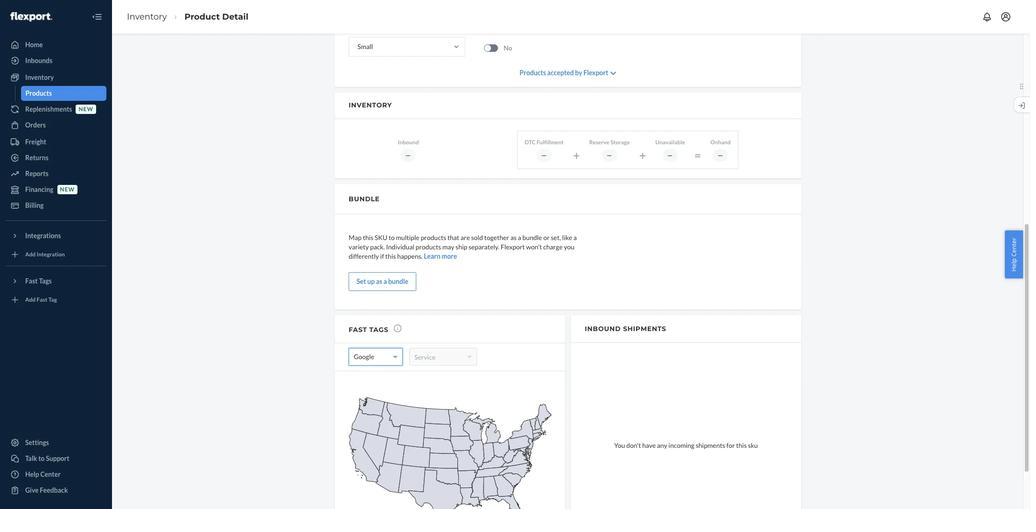 Task type: vqa. For each thing, say whether or not it's contained in the screenshot.
that
yes



Task type: describe. For each thing, give the bounding box(es) containing it.
detail
[[222, 12, 249, 22]]

map this sku to multiple products that are sold together as a bundle or set, like a variety pack. individual products may ship separately. flexport won't charge you differently if this happens.
[[349, 234, 577, 260]]

billing link
[[6, 198, 107, 213]]

― for unavailable
[[668, 152, 674, 159]]

inbounds
[[25, 57, 52, 64]]

help center inside 'button'
[[1011, 238, 1019, 272]]

dtc
[[525, 139, 536, 146]]

1 vertical spatial inventory link
[[6, 70, 107, 85]]

1 horizontal spatial a
[[518, 234, 522, 241]]

multiple
[[396, 234, 420, 241]]

a inside button
[[384, 277, 387, 285]]

0 horizontal spatial help center
[[25, 470, 61, 478]]

learn more button
[[424, 252, 457, 261]]

add integration link
[[6, 247, 107, 262]]

settings
[[25, 439, 49, 447]]

billing
[[25, 201, 44, 209]]

1 vertical spatial tags
[[370, 326, 389, 334]]

learn
[[424, 252, 441, 260]]

reports
[[25, 170, 48, 178]]

any
[[658, 442, 668, 450]]

close navigation image
[[92, 11, 103, 22]]

by
[[576, 69, 583, 77]]

if
[[381, 252, 384, 260]]

1 vertical spatial fast
[[37, 296, 47, 303]]

set
[[357, 277, 366, 285]]

give
[[25, 486, 39, 494]]

0 horizontal spatial inventory
[[25, 73, 54, 81]]

replenishments
[[25, 105, 72, 113]]

inbound for inbound
[[398, 139, 419, 146]]

orders link
[[6, 118, 107, 133]]

no
[[504, 44, 513, 52]]

home link
[[6, 37, 107, 52]]

pack.
[[370, 243, 385, 251]]

service
[[415, 353, 436, 361]]

shipments
[[696, 442, 726, 450]]

products for products accepted by flexport
[[520, 69, 546, 77]]

are
[[461, 234, 470, 241]]

reserve storage
[[590, 139, 631, 146]]

sku
[[375, 234, 388, 241]]

you don't have any incoming shipments for this sku
[[615, 442, 759, 450]]

new for financing
[[60, 186, 75, 193]]

small
[[358, 43, 373, 51]]

onhand
[[711, 139, 731, 146]]

set,
[[551, 234, 561, 241]]

― for inbound
[[406, 152, 412, 159]]

set up as a bundle
[[357, 277, 409, 285]]

that
[[448, 234, 460, 241]]

freight link
[[6, 135, 107, 149]]

shipments
[[624, 325, 667, 333]]

2 horizontal spatial inventory
[[349, 101, 392, 109]]

integrations
[[25, 232, 61, 240]]

together
[[485, 234, 510, 241]]

set up as a bundle button
[[349, 272, 417, 291]]

give feedback button
[[6, 483, 107, 498]]

bundle
[[349, 195, 380, 203]]

unavailable
[[656, 139, 686, 146]]

products accepted by flexport
[[520, 69, 609, 77]]

individual
[[386, 243, 415, 251]]

you
[[615, 442, 626, 450]]

give feedback
[[25, 486, 68, 494]]

0 horizontal spatial this
[[363, 234, 374, 241]]

fulfillment
[[537, 139, 564, 146]]

flexport logo image
[[10, 12, 52, 21]]

products for products
[[25, 89, 52, 97]]

for
[[727, 442, 736, 450]]

2 vertical spatial this
[[737, 442, 747, 450]]

sku
[[749, 442, 759, 450]]

breadcrumbs navigation
[[120, 3, 256, 31]]

products link
[[21, 86, 107, 101]]

fast tags button
[[6, 274, 107, 289]]

sold
[[472, 234, 483, 241]]

returns link
[[6, 150, 107, 165]]

1 vertical spatial fast tags
[[349, 326, 389, 334]]

reserve
[[590, 139, 610, 146]]

incoming
[[669, 442, 695, 450]]

new for replenishments
[[79, 106, 93, 113]]

open notifications image
[[982, 11, 994, 22]]

inventory inside breadcrumbs navigation
[[127, 12, 167, 22]]

product
[[185, 12, 220, 22]]

you
[[564, 243, 575, 251]]

integration
[[37, 251, 65, 258]]

or
[[544, 234, 550, 241]]

product detail link
[[185, 12, 249, 22]]

talk to support
[[25, 455, 69, 462]]

1 vertical spatial center
[[40, 470, 61, 478]]



Task type: locate. For each thing, give the bounding box(es) containing it.
add for add integration
[[25, 251, 36, 258]]

new down reports link
[[60, 186, 75, 193]]

0 vertical spatial tags
[[39, 277, 52, 285]]

1 horizontal spatial help
[[1011, 258, 1019, 272]]

2 + from the left
[[640, 148, 647, 162]]

1 horizontal spatial bundle
[[523, 234, 543, 241]]

0 horizontal spatial +
[[574, 148, 580, 162]]

0 vertical spatial inbound
[[398, 139, 419, 146]]

1 horizontal spatial this
[[386, 252, 396, 260]]

tag
[[48, 296, 57, 303]]

variety
[[349, 243, 369, 251]]

1 vertical spatial new
[[60, 186, 75, 193]]

to inside the talk to support button
[[38, 455, 45, 462]]

a right the up
[[384, 277, 387, 285]]

chevron down image
[[611, 70, 617, 77]]

flexport
[[584, 69, 609, 77], [501, 243, 525, 251]]

to right the sku
[[389, 234, 395, 241]]

tags inside dropdown button
[[39, 277, 52, 285]]

0 vertical spatial inventory link
[[127, 12, 167, 22]]

0 vertical spatial products
[[421, 234, 447, 241]]

this right for
[[737, 442, 747, 450]]

1 horizontal spatial help center
[[1011, 238, 1019, 272]]

=
[[695, 148, 702, 162]]

this left the sku
[[363, 234, 374, 241]]

fast tags
[[25, 277, 52, 285], [349, 326, 389, 334]]

fast inside dropdown button
[[25, 277, 38, 285]]

1 horizontal spatial flexport
[[584, 69, 609, 77]]

talk to support button
[[6, 451, 107, 466]]

flexport down together
[[501, 243, 525, 251]]

a right together
[[518, 234, 522, 241]]

fast tags inside dropdown button
[[25, 277, 52, 285]]

0 vertical spatial help center
[[1011, 238, 1019, 272]]

0 vertical spatial to
[[389, 234, 395, 241]]

learn more
[[424, 252, 457, 260]]

0 vertical spatial inventory
[[127, 12, 167, 22]]

integrations button
[[6, 228, 107, 243]]

2 horizontal spatial a
[[574, 234, 577, 241]]

add for add fast tag
[[25, 296, 36, 303]]

google option
[[354, 349, 375, 365]]

0 horizontal spatial new
[[60, 186, 75, 193]]

center
[[1011, 238, 1019, 257], [40, 470, 61, 478]]

fast up add fast tag on the left bottom
[[25, 277, 38, 285]]

― for onhand
[[718, 152, 724, 159]]

products up learn
[[416, 243, 442, 251]]

1 vertical spatial this
[[386, 252, 396, 260]]

1 vertical spatial products
[[416, 243, 442, 251]]

add left tag
[[25, 296, 36, 303]]

0 vertical spatial fast tags
[[25, 277, 52, 285]]

inventory link inside breadcrumbs navigation
[[127, 12, 167, 22]]

fast up the google
[[349, 326, 367, 334]]

differently
[[349, 252, 379, 260]]

― for reserve storage
[[607, 152, 613, 159]]

2 ― from the left
[[542, 152, 548, 159]]

a
[[518, 234, 522, 241], [574, 234, 577, 241], [384, 277, 387, 285]]

to inside map this sku to multiple products that are sold together as a bundle or set, like a variety pack. individual products may ship separately. flexport won't charge you differently if this happens.
[[389, 234, 395, 241]]

inbound for inbound shipments
[[585, 325, 621, 333]]

fast tags up add fast tag on the left bottom
[[25, 277, 52, 285]]

bundle right the up
[[389, 277, 409, 285]]

fast left tag
[[37, 296, 47, 303]]

1 horizontal spatial tags
[[370, 326, 389, 334]]

0 vertical spatial bundle
[[523, 234, 543, 241]]

freight
[[25, 138, 46, 146]]

1 vertical spatial inventory
[[25, 73, 54, 81]]

1 horizontal spatial fast tags
[[349, 326, 389, 334]]

flexport inside map this sku to multiple products that are sold together as a bundle or set, like a variety pack. individual products may ship separately. flexport won't charge you differently if this happens.
[[501, 243, 525, 251]]

1 vertical spatial help center
[[25, 470, 61, 478]]

returns
[[25, 154, 49, 162]]

happens.
[[398, 252, 423, 260]]

orders
[[25, 121, 46, 129]]

flexport right by
[[584, 69, 609, 77]]

talk
[[25, 455, 37, 462]]

1 horizontal spatial inventory link
[[127, 12, 167, 22]]

0 vertical spatial as
[[511, 234, 517, 241]]

like
[[563, 234, 573, 241]]

1 horizontal spatial new
[[79, 106, 93, 113]]

0 vertical spatial help
[[1011, 258, 1019, 272]]

0 horizontal spatial as
[[376, 277, 383, 285]]

2 add from the top
[[25, 296, 36, 303]]

tags up add fast tag on the left bottom
[[39, 277, 52, 285]]

reports link
[[6, 166, 107, 181]]

won't
[[527, 243, 542, 251]]

add integration
[[25, 251, 65, 258]]

inbound shipments
[[585, 325, 667, 333]]

tags
[[39, 277, 52, 285], [370, 326, 389, 334]]

this right if
[[386, 252, 396, 260]]

as inside map this sku to multiple products that are sold together as a bundle or set, like a variety pack. individual products may ship separately. flexport won't charge you differently if this happens.
[[511, 234, 517, 241]]

up
[[368, 277, 375, 285]]

1 vertical spatial add
[[25, 296, 36, 303]]

separately.
[[469, 243, 500, 251]]

0 vertical spatial flexport
[[584, 69, 609, 77]]

new down products link
[[79, 106, 93, 113]]

0 vertical spatial products
[[520, 69, 546, 77]]

add fast tag
[[25, 296, 57, 303]]

bundle
[[523, 234, 543, 241], [389, 277, 409, 285]]

1 horizontal spatial as
[[511, 234, 517, 241]]

1 + from the left
[[574, 148, 580, 162]]

1 horizontal spatial products
[[520, 69, 546, 77]]

center inside 'button'
[[1011, 238, 1019, 257]]

1 vertical spatial help
[[25, 470, 39, 478]]

0 horizontal spatial help
[[25, 470, 39, 478]]

ship
[[456, 243, 468, 251]]

1 vertical spatial inbound
[[585, 325, 621, 333]]

1 add from the top
[[25, 251, 36, 258]]

inventory
[[127, 12, 167, 22], [25, 73, 54, 81], [349, 101, 392, 109]]

0 horizontal spatial inventory link
[[6, 70, 107, 85]]

0 horizontal spatial a
[[384, 277, 387, 285]]

may
[[443, 243, 455, 251]]

fast tags up the google
[[349, 326, 389, 334]]

1 horizontal spatial to
[[389, 234, 395, 241]]

to right talk
[[38, 455, 45, 462]]

inventory link
[[127, 12, 167, 22], [6, 70, 107, 85]]

0 vertical spatial this
[[363, 234, 374, 241]]

0 vertical spatial fast
[[25, 277, 38, 285]]

as inside button
[[376, 277, 383, 285]]

0 horizontal spatial flexport
[[501, 243, 525, 251]]

0 horizontal spatial fast tags
[[25, 277, 52, 285]]

bundle up won't
[[523, 234, 543, 241]]

support
[[46, 455, 69, 462]]

0 horizontal spatial inbound
[[398, 139, 419, 146]]

new
[[79, 106, 93, 113], [60, 186, 75, 193]]

1 vertical spatial bundle
[[389, 277, 409, 285]]

open account menu image
[[1001, 11, 1012, 22]]

products inside products link
[[25, 89, 52, 97]]

1 vertical spatial to
[[38, 455, 45, 462]]

accepted
[[548, 69, 574, 77]]

1 horizontal spatial inbound
[[585, 325, 621, 333]]

add
[[25, 251, 36, 258], [25, 296, 36, 303]]

0 vertical spatial new
[[79, 106, 93, 113]]

help center link
[[6, 467, 107, 482]]

add fast tag link
[[6, 292, 107, 307]]

as right the up
[[376, 277, 383, 285]]

map
[[349, 234, 362, 241]]

feedback
[[40, 486, 68, 494]]

―
[[406, 152, 412, 159], [542, 152, 548, 159], [607, 152, 613, 159], [668, 152, 674, 159], [718, 152, 724, 159]]

bundle inside set up as a bundle button
[[389, 277, 409, 285]]

a right like
[[574, 234, 577, 241]]

as right together
[[511, 234, 517, 241]]

help center button
[[1006, 231, 1024, 279]]

1 vertical spatial as
[[376, 277, 383, 285]]

0 horizontal spatial bundle
[[389, 277, 409, 285]]

1 ― from the left
[[406, 152, 412, 159]]

settings link
[[6, 435, 107, 450]]

― for dtc fulfillment
[[542, 152, 548, 159]]

products
[[520, 69, 546, 77], [25, 89, 52, 97]]

0 vertical spatial center
[[1011, 238, 1019, 257]]

0 horizontal spatial tags
[[39, 277, 52, 285]]

1 horizontal spatial inventory
[[127, 12, 167, 22]]

products
[[421, 234, 447, 241], [416, 243, 442, 251]]

1 horizontal spatial +
[[640, 148, 647, 162]]

0 horizontal spatial to
[[38, 455, 45, 462]]

inbound
[[398, 139, 419, 146], [585, 325, 621, 333]]

0 horizontal spatial center
[[40, 470, 61, 478]]

2 vertical spatial inventory
[[349, 101, 392, 109]]

1 horizontal spatial center
[[1011, 238, 1019, 257]]

add left integration
[[25, 251, 36, 258]]

5 ― from the left
[[718, 152, 724, 159]]

storage
[[611, 139, 631, 146]]

have
[[643, 442, 656, 450]]

financing
[[25, 185, 54, 193]]

to
[[389, 234, 395, 241], [38, 455, 45, 462]]

products up replenishments
[[25, 89, 52, 97]]

help inside 'button'
[[1011, 258, 1019, 272]]

2 vertical spatial fast
[[349, 326, 367, 334]]

charge
[[544, 243, 563, 251]]

0 vertical spatial add
[[25, 251, 36, 258]]

more
[[442, 252, 457, 260]]

bundle inside map this sku to multiple products that are sold together as a bundle or set, like a variety pack. individual products may ship separately. flexport won't charge you differently if this happens.
[[523, 234, 543, 241]]

product detail
[[185, 12, 249, 22]]

0 horizontal spatial products
[[25, 89, 52, 97]]

2 horizontal spatial this
[[737, 442, 747, 450]]

products up may
[[421, 234, 447, 241]]

1 vertical spatial flexport
[[501, 243, 525, 251]]

tags up the google
[[370, 326, 389, 334]]

3 ― from the left
[[607, 152, 613, 159]]

home
[[25, 41, 43, 49]]

google
[[354, 353, 375, 361]]

4 ― from the left
[[668, 152, 674, 159]]

fast
[[25, 277, 38, 285], [37, 296, 47, 303], [349, 326, 367, 334]]

help
[[1011, 258, 1019, 272], [25, 470, 39, 478]]

1 vertical spatial products
[[25, 89, 52, 97]]

products left accepted
[[520, 69, 546, 77]]

inbounds link
[[6, 53, 107, 68]]

dtc fulfillment
[[525, 139, 564, 146]]



